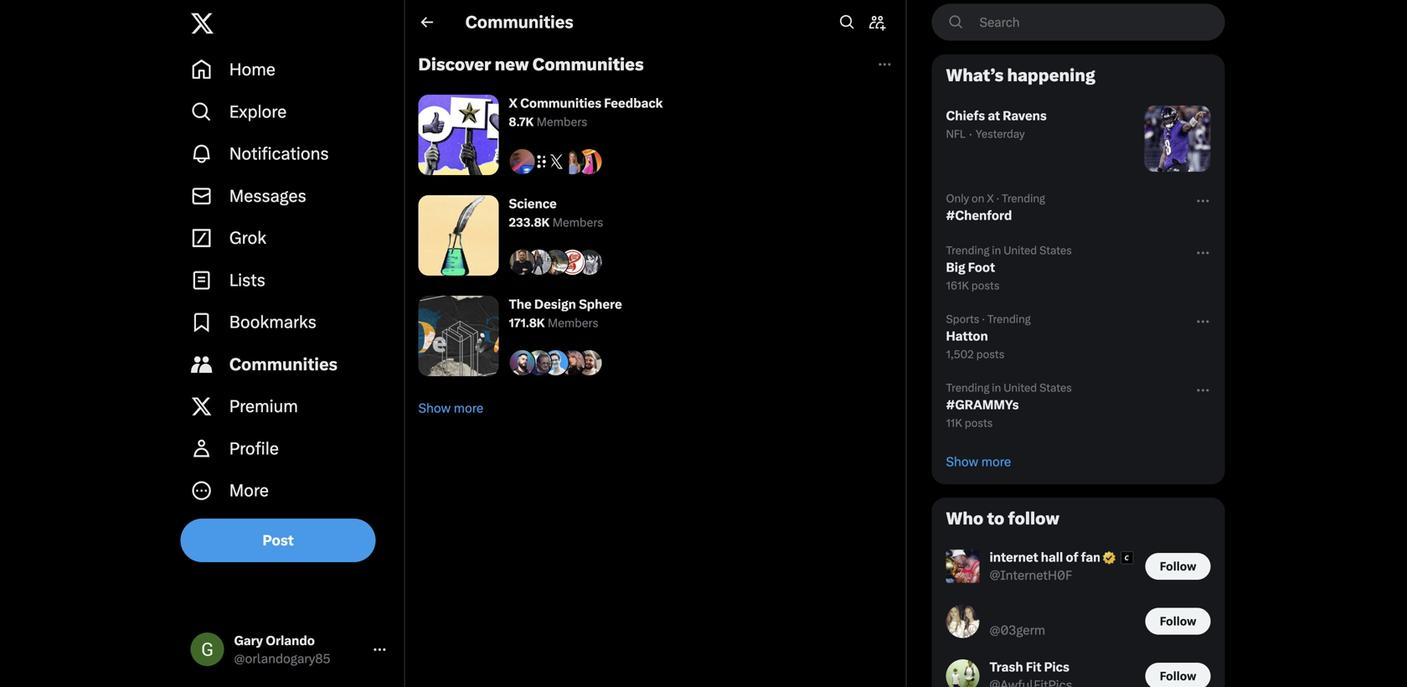 Task type: describe. For each thing, give the bounding box(es) containing it.
explore link
[[181, 91, 398, 133]]

create a new community image
[[870, 16, 886, 31]]

states for #grammys
[[1040, 381, 1072, 394]]

lists
[[229, 270, 265, 290]]

communities link
[[181, 343, 398, 385]]

#grammys
[[946, 397, 1019, 412]]

@interneth0f link
[[990, 567, 1073, 584]]

the design sphere 171.8k members
[[509, 297, 622, 330]]

· inside sports · trending hatton 1,502 posts
[[982, 313, 985, 326]]

explore
[[229, 102, 287, 122]]

only on x · trending #chenford
[[946, 192, 1046, 223]]

communities up new
[[465, 12, 574, 32]]

united for #grammys
[[1004, 381, 1037, 394]]

gary
[[234, 633, 263, 648]]

profile
[[229, 439, 279, 459]]

bookmarks link
[[181, 301, 398, 343]]

trending inside sports · trending hatton 1,502 posts
[[988, 313, 1031, 326]]

more inside home timeline element
[[454, 401, 484, 416]]

home link
[[181, 49, 398, 91]]

foot
[[968, 260, 996, 275]]

who to follow section
[[933, 499, 1225, 687]]

feedback
[[604, 96, 663, 111]]

#chenford
[[946, 208, 1013, 223]]

2 follow button from the top
[[1146, 608, 1211, 635]]

fame
[[1082, 550, 1112, 565]]

1 horizontal spatial show more
[[946, 454, 1012, 469]]

trash
[[990, 660, 1024, 675]]

follow
[[1008, 509, 1060, 529]]

fit
[[1026, 660, 1042, 675]]

post
[[263, 532, 294, 549]]

premium link
[[181, 385, 398, 428]]

chiefs at ravens nfl · yesterday
[[946, 108, 1047, 142]]

members inside the science 233.8k members
[[553, 215, 604, 230]]

members for communities
[[537, 115, 588, 129]]

in for big foot
[[992, 244, 1002, 257]]

posts inside trending in united states #grammys 11k posts
[[965, 416, 993, 429]]

trending inside only on x · trending #chenford
[[1002, 192, 1046, 205]]

communities inside the primary navigation
[[229, 354, 338, 374]]

search communities image
[[840, 15, 854, 29]]

discover new communities
[[419, 54, 644, 75]]

grok
[[229, 228, 266, 248]]

science
[[509, 196, 557, 211]]

gary orlando @orlandogary85
[[234, 633, 331, 666]]

1 horizontal spatial more
[[982, 454, 1012, 469]]

hall
[[1041, 550, 1064, 565]]

internet
[[990, 550, 1039, 565]]

2 follow from the top
[[1160, 614, 1197, 628]]

post link
[[181, 518, 376, 562]]

to
[[987, 509, 1005, 529]]

big
[[946, 260, 966, 275]]

@interneth0f
[[990, 568, 1073, 583]]

at
[[988, 108, 1001, 123]]

home
[[229, 60, 276, 80]]

8.7k
[[509, 115, 534, 129]]

· inside chiefs at ravens nfl · yesterday
[[969, 127, 973, 142]]

pics
[[1045, 660, 1070, 675]]

united for big foot
[[1004, 244, 1037, 257]]

orlando
[[266, 633, 315, 648]]

who
[[946, 509, 984, 529]]

messages
[[229, 186, 306, 206]]

trash fit pics
[[990, 660, 1070, 675]]

internet hall of fame link
[[990, 549, 1136, 567]]

follow button for internet hall of fame link
[[1146, 553, 1211, 580]]

notifications link
[[181, 133, 398, 175]]

science 233.8k members
[[509, 196, 604, 230]]



Task type: locate. For each thing, give the bounding box(es) containing it.
posts inside sports · trending hatton 1,502 posts
[[977, 348, 1005, 361]]

in up 'foot'
[[992, 244, 1002, 257]]

1 horizontal spatial show
[[946, 454, 979, 469]]

lists link
[[181, 259, 398, 301]]

who to follow
[[946, 509, 1060, 529]]

what's
[[946, 65, 1004, 85]]

3 follow from the top
[[1160, 669, 1197, 683]]

x right the on
[[987, 192, 994, 205]]

0 horizontal spatial more
[[454, 401, 484, 416]]

171.8k
[[509, 316, 545, 330]]

show inside home timeline element
[[419, 401, 451, 416]]

0 horizontal spatial show more
[[419, 401, 484, 416]]

verified account image
[[1102, 550, 1118, 566]]

Search query text field
[[970, 5, 1225, 40]]

· inside only on x · trending #chenford
[[997, 192, 1000, 205]]

0 vertical spatial more
[[454, 401, 484, 416]]

1 vertical spatial posts
[[977, 348, 1005, 361]]

bookmarks
[[229, 312, 317, 332]]

posts down #grammys
[[965, 416, 993, 429]]

0 vertical spatial show more
[[419, 401, 484, 416]]

members down design
[[548, 316, 599, 330]]

1 follow from the top
[[1160, 559, 1197, 573]]

chiefs
[[946, 108, 985, 123]]

in up #grammys
[[992, 381, 1002, 394]]

0 vertical spatial in
[[992, 244, 1002, 257]]

x up 8.7k
[[509, 96, 518, 111]]

messages link
[[181, 175, 398, 217]]

follow button
[[1146, 553, 1211, 580], [1146, 608, 1211, 635], [1146, 663, 1211, 687]]

united inside trending in united states #grammys 11k posts
[[1004, 381, 1037, 394]]

grok link
[[181, 217, 398, 259]]

new
[[495, 54, 529, 75]]

0 horizontal spatial x
[[509, 96, 518, 111]]

trending
[[1002, 192, 1046, 205], [946, 244, 990, 257], [988, 313, 1031, 326], [946, 381, 990, 394]]

members inside the design sphere 171.8k members
[[548, 316, 599, 330]]

communities up 8.7k
[[520, 96, 602, 111]]

x inside only on x · trending #chenford
[[987, 192, 994, 205]]

sports
[[946, 313, 980, 326]]

161k
[[946, 279, 969, 292]]

more
[[229, 481, 269, 501]]

hatton
[[946, 328, 989, 344]]

on
[[972, 192, 985, 205]]

follow
[[1160, 559, 1197, 573], [1160, 614, 1197, 628], [1160, 669, 1197, 683]]

communities
[[465, 12, 574, 32], [533, 54, 644, 75], [520, 96, 602, 111], [229, 354, 338, 374]]

members right 233.8k
[[553, 215, 604, 230]]

in inside trending in united states big foot 161k posts
[[992, 244, 1002, 257]]

0 vertical spatial show more link
[[405, 386, 906, 430]]

2 vertical spatial ·
[[982, 313, 985, 326]]

posts down 'foot'
[[972, 279, 1000, 292]]

11k
[[946, 416, 963, 429]]

@orlandogary85
[[234, 651, 331, 666]]

happening
[[1008, 65, 1096, 85]]

show more inside home timeline element
[[419, 401, 484, 416]]

0 horizontal spatial show more link
[[405, 386, 906, 430]]

the
[[509, 297, 532, 312]]

united down only on x · trending #chenford at the top right
[[1004, 244, 1037, 257]]

members inside x communities feedback 8.7k members
[[537, 115, 588, 129]]

more button
[[181, 470, 398, 512]]

2 states from the top
[[1040, 381, 1072, 394]]

x inside x communities feedback 8.7k members
[[509, 96, 518, 111]]

members right 8.7k
[[537, 115, 588, 129]]

in for #grammys
[[992, 381, 1002, 394]]

· right the on
[[997, 192, 1000, 205]]

2 vertical spatial posts
[[965, 416, 993, 429]]

2 vertical spatial follow
[[1160, 669, 1197, 683]]

discover new communities heading
[[419, 54, 893, 75]]

posts inside trending in united states big foot 161k posts
[[972, 279, 1000, 292]]

0 horizontal spatial ·
[[969, 127, 973, 142]]

of
[[1066, 550, 1079, 565]]

· right nfl
[[969, 127, 973, 142]]

1 vertical spatial show more link
[[933, 440, 1225, 483]]

2 horizontal spatial ·
[[997, 192, 1000, 205]]

follow for internet hall of fame link
[[1160, 559, 1197, 573]]

trending in united states #grammys 11k posts
[[946, 381, 1072, 429]]

1 horizontal spatial show more link
[[933, 440, 1225, 483]]

1 follow button from the top
[[1146, 553, 1211, 580]]

in
[[992, 244, 1002, 257], [992, 381, 1002, 394]]

trending inside trending in united states big foot 161k posts
[[946, 244, 990, 257]]

design
[[535, 297, 576, 312]]

Search search field
[[932, 4, 1225, 41]]

1 in from the top
[[992, 244, 1002, 257]]

·
[[969, 127, 973, 142], [997, 192, 1000, 205], [982, 313, 985, 326]]

@03germ link
[[990, 622, 1046, 639]]

0 vertical spatial follow
[[1160, 559, 1197, 573]]

nfl
[[946, 127, 966, 140]]

1 vertical spatial show more
[[946, 454, 1012, 469]]

states
[[1040, 244, 1072, 257], [1040, 381, 1072, 394]]

united up #grammys
[[1004, 381, 1037, 394]]

members
[[537, 115, 588, 129], [553, 215, 604, 230], [548, 316, 599, 330]]

more
[[454, 401, 484, 416], [982, 454, 1012, 469]]

3 follow button from the top
[[1146, 663, 1211, 687]]

yesterday
[[976, 127, 1025, 140]]

1 vertical spatial x
[[987, 192, 994, 205]]

1 horizontal spatial ·
[[982, 313, 985, 326]]

1 vertical spatial members
[[553, 215, 604, 230]]

united inside trending in united states big foot 161k posts
[[1004, 244, 1037, 257]]

internet hall of fame
[[990, 550, 1112, 565]]

0 vertical spatial follow button
[[1146, 553, 1211, 580]]

0 vertical spatial x
[[509, 96, 518, 111]]

1 vertical spatial more
[[982, 454, 1012, 469]]

233.8k
[[509, 215, 550, 230]]

0 vertical spatial states
[[1040, 244, 1072, 257]]

show more
[[419, 401, 484, 416], [946, 454, 1012, 469]]

1 states from the top
[[1040, 244, 1072, 257]]

x
[[509, 96, 518, 111], [987, 192, 994, 205]]

sphere
[[579, 297, 622, 312]]

0 vertical spatial show
[[419, 401, 451, 416]]

premium
[[229, 396, 298, 417]]

1 united from the top
[[1004, 244, 1037, 257]]

0 vertical spatial posts
[[972, 279, 1000, 292]]

profile link
[[181, 428, 398, 470]]

home timeline element
[[405, 0, 906, 687]]

2 vertical spatial members
[[548, 316, 599, 330]]

@03germ
[[990, 623, 1046, 638]]

trending up big
[[946, 244, 990, 257]]

search communities image
[[839, 14, 856, 31]]

discover
[[419, 54, 491, 75]]

trending up the "hatton"
[[988, 313, 1031, 326]]

united
[[1004, 244, 1037, 257], [1004, 381, 1037, 394]]

sports · trending hatton 1,502 posts
[[946, 313, 1031, 361]]

posts down the "hatton"
[[977, 348, 1005, 361]]

follow for trash fit pics link
[[1160, 669, 1197, 683]]

1 vertical spatial states
[[1040, 381, 1072, 394]]

states inside trending in united states #grammys 11k posts
[[1040, 381, 1072, 394]]

1 vertical spatial united
[[1004, 381, 1037, 394]]

in inside trending in united states #grammys 11k posts
[[992, 381, 1002, 394]]

0 vertical spatial united
[[1004, 244, 1037, 257]]

1 vertical spatial show
[[946, 454, 979, 469]]

2 united from the top
[[1004, 381, 1037, 394]]

1 vertical spatial in
[[992, 381, 1002, 394]]

trash fit pics link
[[990, 659, 1073, 677]]

communities down bookmarks link
[[229, 354, 338, 374]]

show
[[419, 401, 451, 416], [946, 454, 979, 469]]

2 in from the top
[[992, 381, 1002, 394]]

members for design
[[548, 316, 599, 330]]

notifications
[[229, 144, 329, 164]]

0 horizontal spatial show
[[419, 401, 451, 416]]

only
[[946, 192, 970, 205]]

communities inside x communities feedback 8.7k members
[[520, 96, 602, 111]]

communities up x communities feedback 8.7k members
[[533, 54, 644, 75]]

follow button for trash fit pics link
[[1146, 663, 1211, 687]]

show more link
[[405, 386, 906, 430], [933, 440, 1225, 483]]

what's happening
[[946, 65, 1096, 85]]

· right sports
[[982, 313, 985, 326]]

states for big foot
[[1040, 244, 1072, 257]]

1 horizontal spatial x
[[987, 192, 994, 205]]

primary navigation
[[181, 49, 398, 512]]

x communities feedback 8.7k members
[[509, 96, 663, 129]]

posts
[[972, 279, 1000, 292], [977, 348, 1005, 361], [965, 416, 993, 429]]

1 vertical spatial follow button
[[1146, 608, 1211, 635]]

0 vertical spatial ·
[[969, 127, 973, 142]]

create a new community image
[[869, 14, 886, 31]]

1,502
[[946, 348, 974, 361]]

trending inside trending in united states #grammys 11k posts
[[946, 381, 990, 394]]

2 vertical spatial follow button
[[1146, 663, 1211, 687]]

trending right the on
[[1002, 192, 1046, 205]]

1 vertical spatial ·
[[997, 192, 1000, 205]]

1 vertical spatial follow
[[1160, 614, 1197, 628]]

0 vertical spatial members
[[537, 115, 588, 129]]

trending in united states big foot 161k posts
[[946, 244, 1072, 292]]

trending up #grammys
[[946, 381, 990, 394]]

ravens
[[1003, 108, 1047, 123]]

states inside trending in united states big foot 161k posts
[[1040, 244, 1072, 257]]



Task type: vqa. For each thing, say whether or not it's contained in the screenshot.
Receive at the right
no



